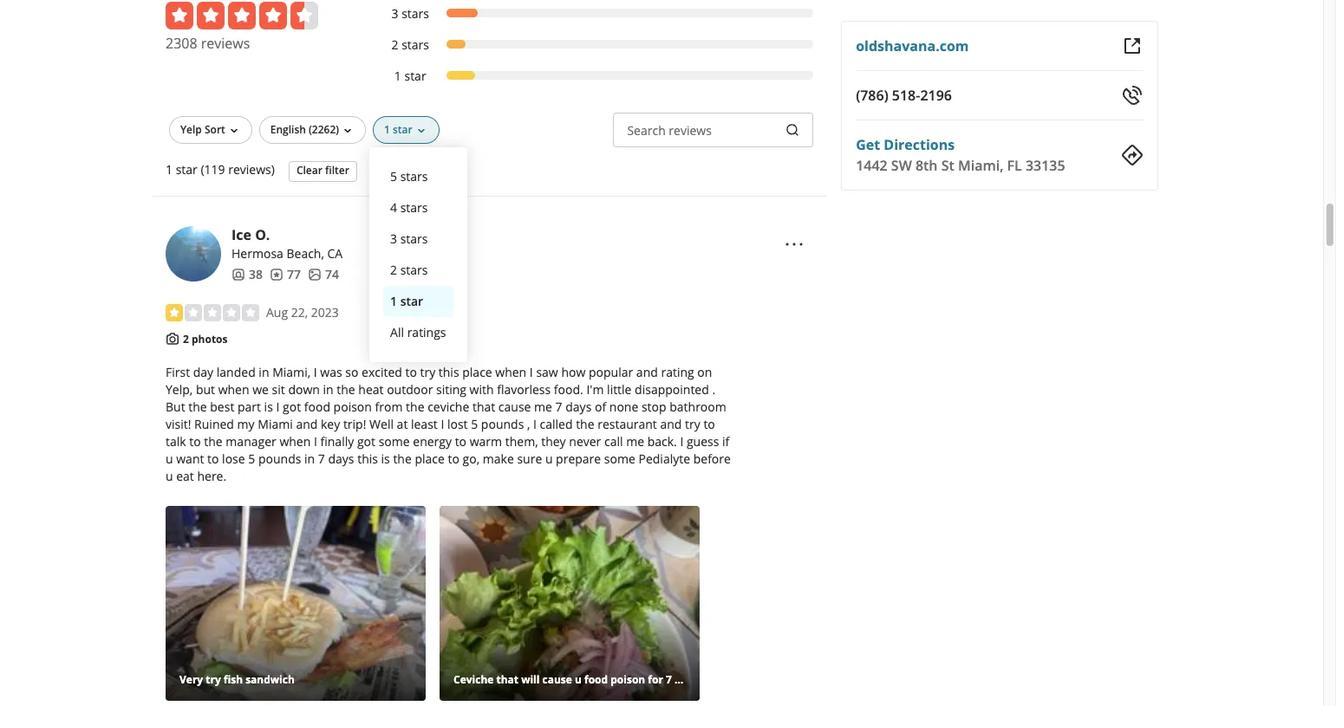 Task type: describe. For each thing, give the bounding box(es) containing it.
16 review v2 image
[[270, 268, 284, 282]]

before
[[694, 451, 731, 468]]

miami, inside the first day landed in miami, i was so excited to try this place when i saw how popular and rating on yelp, but when we sit down in the heat outdoor siting with flavorless food. i'm little disappointed . but the best part is i got food poison from the ceviche that cause me 7 days of none stop bathroom visit! ruined my miami and key trip! well at least i lost 5 pounds , i called the restaurant and try to talk to the manager when i finally got some energy to warm them, they never call me back.  i guess if u want to lose 5 pounds in 7 days this is the place to go, make sure u prepare some pedialyte before u eat here.
[[272, 365, 311, 381]]

english (2262) button
[[259, 116, 366, 144]]

lose
[[222, 451, 245, 468]]

never
[[569, 434, 601, 450]]

16 chevron down v2 image for (2262)
[[341, 124, 355, 138]]

1 vertical spatial try
[[685, 417, 701, 433]]

0 vertical spatial in
[[259, 365, 269, 381]]

1 vertical spatial days
[[328, 451, 354, 468]]

least
[[411, 417, 438, 433]]

1 vertical spatial 7
[[318, 451, 325, 468]]

restaurant
[[598, 417, 657, 433]]

ice
[[232, 225, 252, 244]]

lost
[[448, 417, 468, 433]]

food
[[304, 399, 330, 416]]

oldshavana.com link
[[856, 36, 969, 56]]

hermosa
[[232, 245, 283, 262]]

1 for filter reviews by 1 star rating element
[[394, 68, 401, 84]]

reviews)
[[228, 161, 275, 178]]

food.
[[554, 382, 584, 398]]

get directions 1442 sw 8th st miami, fl 33135
[[856, 135, 1065, 175]]

i right ,
[[533, 417, 537, 433]]

i right back.
[[680, 434, 684, 450]]

key
[[321, 417, 340, 433]]

flavorless
[[497, 382, 551, 398]]

24 phone v2 image
[[1122, 85, 1143, 106]]

4 stars button
[[383, 192, 453, 224]]

38
[[249, 266, 263, 283]]

manager
[[226, 434, 276, 450]]

2 stars for filter reviews by 2 stars rating element
[[392, 36, 429, 53]]

16 chevron down v2 image for star
[[414, 124, 428, 138]]

them,
[[505, 434, 538, 450]]

yelp,
[[166, 382, 193, 398]]

clear
[[297, 163, 323, 178]]

.
[[712, 382, 716, 398]]

filter
[[325, 163, 349, 178]]

stars for "4 stars" button
[[400, 199, 428, 216]]

day
[[193, 365, 214, 381]]

get directions link
[[856, 135, 955, 154]]

24 external link v2 image
[[1122, 36, 1143, 56]]

1 star rating image
[[166, 304, 259, 322]]

sit
[[272, 382, 285, 398]]

0 horizontal spatial place
[[415, 451, 445, 468]]

heat
[[359, 382, 384, 398]]

1 vertical spatial some
[[604, 451, 636, 468]]

2 stars for 2 stars 'button'
[[390, 262, 428, 278]]

3 stars button
[[383, 224, 453, 255]]

0 vertical spatial when
[[496, 365, 527, 381]]

prepare
[[556, 451, 601, 468]]

stars for filter reviews by 2 stars rating element
[[402, 36, 429, 53]]

called
[[540, 417, 573, 433]]

but
[[166, 399, 185, 416]]

i down sit
[[276, 399, 280, 416]]

finally
[[320, 434, 354, 450]]

0 vertical spatial 7
[[556, 399, 563, 416]]

sure
[[517, 451, 542, 468]]

the down so
[[337, 382, 355, 398]]

1 vertical spatial when
[[218, 382, 249, 398]]

2 photos link
[[183, 332, 228, 347]]

reviews for search reviews
[[669, 122, 712, 139]]

1 star button
[[373, 116, 440, 144]]

yelp sort
[[180, 122, 225, 137]]

directions
[[884, 135, 955, 154]]

1 star (119 reviews)
[[166, 161, 275, 178]]

i left lost
[[441, 417, 444, 433]]

0 horizontal spatial 5
[[248, 451, 255, 468]]

1 star button
[[383, 286, 453, 317]]

the up the never
[[576, 417, 595, 433]]

trip!
[[343, 417, 366, 433]]

1 vertical spatial me
[[626, 434, 644, 450]]

how
[[562, 365, 586, 381]]

excited
[[362, 365, 402, 381]]

star for filter reviews by 1 star rating element
[[405, 68, 426, 84]]

get
[[856, 135, 880, 154]]

all
[[390, 324, 404, 341]]

was
[[320, 365, 342, 381]]

22,
[[291, 304, 308, 321]]

2 horizontal spatial 5
[[471, 417, 478, 433]]

we
[[253, 382, 269, 398]]

i'm
[[587, 382, 604, 398]]

none
[[610, 399, 639, 416]]

ice o. hermosa beach, ca
[[232, 225, 343, 262]]

the down at
[[393, 451, 412, 468]]

16 friends v2 image
[[232, 268, 245, 282]]

0 horizontal spatial is
[[264, 399, 273, 416]]

part
[[238, 399, 261, 416]]

1 for 1 star button
[[390, 293, 397, 310]]

beach,
[[287, 245, 324, 262]]

miami, inside get directions 1442 sw 8th st miami, fl 33135
[[958, 156, 1003, 175]]

at
[[397, 417, 408, 433]]

0 vertical spatial this
[[439, 365, 459, 381]]

3 for filter reviews by 3 stars rating 'element' on the top of the page
[[392, 5, 399, 22]]

2196
[[920, 86, 952, 105]]

reviews element
[[270, 266, 301, 284]]

74
[[325, 266, 339, 283]]

search reviews
[[627, 122, 712, 139]]

8th
[[915, 156, 938, 175]]

star for 1 star popup button
[[393, 122, 413, 137]]

outdoor
[[387, 382, 433, 398]]

reviews for 2308 reviews
[[201, 34, 250, 53]]

1 for 1 star popup button
[[384, 122, 390, 137]]

first
[[166, 365, 190, 381]]

first day landed in miami, i was so excited to try this place when i saw how popular and rating on yelp, but when we sit down in the heat outdoor siting with flavorless food. i'm little disappointed . but the best part is i got food poison from the ceviche that cause me 7 days of none stop bathroom visit! ruined my miami and key trip! well at least i lost 5 pounds , i called the restaurant and try to talk to the manager when i finally got some energy to warm them, they never call me back.  i guess if u want to lose 5 pounds in 7 days this is the place to go, make sure u prepare some pedialyte before u eat here.
[[166, 365, 731, 485]]

16 chevron down v2 image
[[227, 124, 241, 138]]

fl
[[1007, 156, 1022, 175]]

down
[[288, 382, 320, 398]]

clear filter button
[[289, 161, 357, 182]]

star for 1 star button
[[400, 293, 423, 310]]

33135
[[1026, 156, 1065, 175]]

to up want
[[189, 434, 201, 450]]

2023
[[311, 304, 339, 321]]

stars for filter reviews by 3 stars rating 'element' on the top of the page
[[402, 5, 429, 22]]

to up here.
[[207, 451, 219, 468]]

16 camera v2 image
[[166, 332, 180, 346]]

back.
[[648, 434, 677, 450]]

stop
[[642, 399, 667, 416]]

yelp
[[180, 122, 202, 137]]

2 photos
[[183, 332, 228, 347]]



Task type: locate. For each thing, give the bounding box(es) containing it.
saw
[[536, 365, 558, 381]]

want
[[176, 451, 204, 468]]

1 horizontal spatial got
[[357, 434, 376, 450]]

1 horizontal spatial miami,
[[958, 156, 1003, 175]]

days down finally
[[328, 451, 354, 468]]

ruined
[[194, 417, 234, 433]]

i left was
[[314, 365, 317, 381]]

miami, up down
[[272, 365, 311, 381]]

0 horizontal spatial miami,
[[272, 365, 311, 381]]

make
[[483, 451, 514, 468]]

all ratings
[[390, 324, 446, 341]]

2 right 16 camera v2 "icon"
[[183, 332, 189, 347]]

1 horizontal spatial in
[[304, 451, 315, 468]]

landed
[[217, 365, 256, 381]]

ceviche
[[428, 399, 470, 416]]

2308 reviews
[[166, 34, 250, 53]]

friends element
[[232, 266, 263, 284]]

0 horizontal spatial this
[[358, 451, 378, 468]]

in
[[259, 365, 269, 381], [323, 382, 334, 398], [304, 451, 315, 468]]

star inside button
[[400, 293, 423, 310]]

me
[[534, 399, 552, 416], [626, 434, 644, 450]]

16 chevron down v2 image inside 1 star popup button
[[414, 124, 428, 138]]

in up we
[[259, 365, 269, 381]]

0 vertical spatial 2
[[392, 36, 399, 53]]

0 vertical spatial pounds
[[481, 417, 524, 433]]

photos
[[192, 332, 228, 347]]

(119
[[201, 161, 225, 178]]

1 horizontal spatial this
[[439, 365, 459, 381]]

2 up 1 star popup button
[[392, 36, 399, 53]]

1 vertical spatial 3
[[390, 231, 397, 247]]

in down was
[[323, 382, 334, 398]]

2308
[[166, 34, 197, 53]]

7 up called
[[556, 399, 563, 416]]

star down 2 stars 'button'
[[400, 293, 423, 310]]

16 photos v2 image
[[308, 268, 322, 282]]

with
[[470, 382, 494, 398]]

2 16 chevron down v2 image from the left
[[414, 124, 428, 138]]

visit!
[[166, 417, 191, 433]]

(786)
[[856, 86, 888, 105]]

0 vertical spatial got
[[283, 399, 301, 416]]

star inside popup button
[[393, 122, 413, 137]]

16 chevron down v2 image up 5 stars button in the left top of the page
[[414, 124, 428, 138]]

2 horizontal spatial and
[[660, 417, 682, 433]]

and up back.
[[660, 417, 682, 433]]

place up with
[[462, 365, 492, 381]]

reviews
[[201, 34, 250, 53], [669, 122, 712, 139]]

1 horizontal spatial 16 chevron down v2 image
[[414, 124, 428, 138]]

77
[[287, 266, 301, 283]]

stars for 3 stars button
[[400, 231, 428, 247]]

is
[[264, 399, 273, 416], [381, 451, 390, 468]]

photos element
[[308, 266, 339, 284]]

place down energy
[[415, 451, 445, 468]]

2 for 2 stars 'button'
[[390, 262, 397, 278]]

2 horizontal spatial when
[[496, 365, 527, 381]]

energy
[[413, 434, 452, 450]]

3 stars for filter reviews by 3 stars rating 'element' on the top of the page
[[392, 5, 429, 22]]

1 horizontal spatial and
[[636, 365, 658, 381]]

0 vertical spatial 1 star
[[394, 68, 426, 84]]

pounds down manager
[[258, 451, 301, 468]]

stars for 5 stars button in the left top of the page
[[400, 168, 428, 185]]

3 inside 3 stars button
[[390, 231, 397, 247]]

1 star for 1 star popup button
[[384, 122, 413, 137]]

me up called
[[534, 399, 552, 416]]

u left eat
[[166, 469, 173, 485]]

2 stars up 1 star popup button
[[392, 36, 429, 53]]

1 16 chevron down v2 image from the left
[[341, 124, 355, 138]]

reviews down 4.5 star rating image
[[201, 34, 250, 53]]

1 horizontal spatial some
[[604, 451, 636, 468]]

stars inside 'button'
[[400, 262, 428, 278]]

the down outdoor
[[406, 399, 425, 416]]

1 inside popup button
[[384, 122, 390, 137]]

16 chevron down v2 image inside english (2262) dropdown button
[[341, 124, 355, 138]]

u
[[166, 451, 173, 468], [545, 451, 553, 468], [166, 469, 173, 485]]

star left (119 on the left of page
[[176, 161, 198, 178]]

5 stars button
[[383, 161, 453, 192]]

3 stars inside filter reviews by 3 stars rating 'element'
[[392, 5, 429, 22]]

on
[[698, 365, 712, 381]]

16 chevron down v2 image right (2262)
[[341, 124, 355, 138]]

1 horizontal spatial 7
[[556, 399, 563, 416]]

if
[[723, 434, 730, 450]]

but
[[196, 382, 215, 398]]

0 vertical spatial 5
[[390, 168, 397, 185]]

1 vertical spatial reviews
[[669, 122, 712, 139]]

1 vertical spatial 1 star
[[384, 122, 413, 137]]

1 star for filter reviews by 1 star rating element
[[394, 68, 426, 84]]

is down well
[[381, 451, 390, 468]]

star up 1 star popup button
[[405, 68, 426, 84]]

popular
[[589, 365, 633, 381]]

1 vertical spatial 3 stars
[[390, 231, 428, 247]]

5 up 4
[[390, 168, 397, 185]]

in down food
[[304, 451, 315, 468]]

0 horizontal spatial some
[[379, 434, 410, 450]]

1 horizontal spatial days
[[566, 399, 592, 416]]

is up miami
[[264, 399, 273, 416]]

from
[[375, 399, 403, 416]]

0 horizontal spatial me
[[534, 399, 552, 416]]

miami, right st
[[958, 156, 1003, 175]]

try up outdoor
[[420, 365, 436, 381]]

got
[[283, 399, 301, 416], [357, 434, 376, 450]]

1 horizontal spatial when
[[280, 434, 311, 450]]

2 vertical spatial in
[[304, 451, 315, 468]]

ca
[[327, 245, 343, 262]]

1442
[[856, 156, 887, 175]]

and
[[636, 365, 658, 381], [296, 417, 318, 433], [660, 417, 682, 433]]

1 vertical spatial 2
[[390, 262, 397, 278]]

0 horizontal spatial try
[[420, 365, 436, 381]]

2 inside filter reviews by 2 stars rating element
[[392, 36, 399, 53]]

0 horizontal spatial days
[[328, 451, 354, 468]]

the down but
[[188, 399, 207, 416]]

1 horizontal spatial reviews
[[669, 122, 712, 139]]

0 horizontal spatial pounds
[[258, 451, 301, 468]]

filter reviews by 3 stars rating element
[[374, 5, 813, 22]]

search
[[627, 122, 666, 139]]

1 vertical spatial pounds
[[258, 451, 301, 468]]

(2262)
[[309, 122, 339, 137]]

talk
[[166, 434, 186, 450]]

sort
[[205, 122, 225, 137]]

1 up 5 stars button in the left top of the page
[[384, 122, 390, 137]]

place
[[462, 365, 492, 381], [415, 451, 445, 468]]

3 stars inside 3 stars button
[[390, 231, 428, 247]]

rating
[[661, 365, 694, 381]]

7
[[556, 399, 563, 416], [318, 451, 325, 468]]

5 right lost
[[471, 417, 478, 433]]

24 directions v2 image
[[1122, 145, 1143, 166]]

english (2262)
[[270, 122, 339, 137]]

1 horizontal spatial is
[[381, 451, 390, 468]]

  text field
[[614, 113, 813, 147]]

0 horizontal spatial when
[[218, 382, 249, 398]]

to left go, at left
[[448, 451, 460, 468]]

0 vertical spatial reviews
[[201, 34, 250, 53]]

call
[[605, 434, 623, 450]]

when up the flavorless
[[496, 365, 527, 381]]

english
[[270, 122, 306, 137]]

4 stars
[[390, 199, 428, 216]]

sw
[[891, 156, 912, 175]]

0 vertical spatial me
[[534, 399, 552, 416]]

1 horizontal spatial pounds
[[481, 417, 524, 433]]

reviews right search
[[669, 122, 712, 139]]

try down bathroom on the right bottom of page
[[685, 417, 701, 433]]

pedialyte
[[639, 451, 690, 468]]

2 inside 2 stars 'button'
[[390, 262, 397, 278]]

1 up 1 star popup button
[[394, 68, 401, 84]]

3 for 3 stars button
[[390, 231, 397, 247]]

0 vertical spatial 3
[[392, 5, 399, 22]]

this down trip!
[[358, 451, 378, 468]]

stars inside button
[[400, 199, 428, 216]]

my
[[237, 417, 255, 433]]

warm
[[470, 434, 502, 450]]

0 horizontal spatial 16 chevron down v2 image
[[341, 124, 355, 138]]

guess
[[687, 434, 719, 450]]

u down the talk at the left bottom of page
[[166, 451, 173, 468]]

clear filter
[[297, 163, 349, 178]]

1 star up 1 star popup button
[[394, 68, 426, 84]]

search image
[[786, 123, 799, 137]]

2 vertical spatial when
[[280, 434, 311, 450]]

5 inside button
[[390, 168, 397, 185]]

1 vertical spatial place
[[415, 451, 445, 468]]

7 down finally
[[318, 451, 325, 468]]

when down landed
[[218, 382, 249, 398]]

0 vertical spatial 2 stars
[[392, 36, 429, 53]]

16 chevron down v2 image
[[341, 124, 355, 138], [414, 124, 428, 138]]

stars inside 'element'
[[402, 5, 429, 22]]

0 horizontal spatial in
[[259, 365, 269, 381]]

u down they
[[545, 451, 553, 468]]

4
[[390, 199, 397, 216]]

this up siting
[[439, 365, 459, 381]]

1 star up all
[[390, 293, 423, 310]]

0 horizontal spatial got
[[283, 399, 301, 416]]

2 vertical spatial 5
[[248, 451, 255, 468]]

1 star up 5 stars
[[384, 122, 413, 137]]

of
[[595, 399, 606, 416]]

0 vertical spatial try
[[420, 365, 436, 381]]

and up disappointed
[[636, 365, 658, 381]]

1 vertical spatial in
[[323, 382, 334, 398]]

star up 5 stars
[[393, 122, 413, 137]]

got down down
[[283, 399, 301, 416]]

0 vertical spatial some
[[379, 434, 410, 450]]

0 vertical spatial is
[[264, 399, 273, 416]]

5 down manager
[[248, 451, 255, 468]]

got down trip!
[[357, 434, 376, 450]]

here.
[[197, 469, 227, 485]]

i left finally
[[314, 434, 317, 450]]

2 stars down 3 stars button
[[390, 262, 428, 278]]

disappointed
[[635, 382, 709, 398]]

well
[[370, 417, 394, 433]]

1 star inside popup button
[[384, 122, 413, 137]]

to down lost
[[455, 434, 467, 450]]

1 star
[[394, 68, 426, 84], [384, 122, 413, 137], [390, 293, 423, 310]]

1 horizontal spatial 5
[[390, 168, 397, 185]]

0 horizontal spatial and
[[296, 417, 318, 433]]

filter reviews by 2 stars rating element
[[374, 36, 813, 54]]

3 inside filter reviews by 3 stars rating 'element'
[[392, 5, 399, 22]]

try
[[420, 365, 436, 381], [685, 417, 701, 433]]

star
[[405, 68, 426, 84], [393, 122, 413, 137], [176, 161, 198, 178], [400, 293, 423, 310]]

pounds down the cause
[[481, 417, 524, 433]]

1 star inside button
[[390, 293, 423, 310]]

1 left (119 on the left of page
[[166, 161, 173, 178]]

1 vertical spatial this
[[358, 451, 378, 468]]

2 vertical spatial 1 star
[[390, 293, 423, 310]]

ratings
[[407, 324, 446, 341]]

siting
[[436, 382, 467, 398]]

filter reviews by 1 star rating element
[[374, 68, 813, 85]]

1 vertical spatial 5
[[471, 417, 478, 433]]

poison
[[334, 399, 372, 416]]

the down the ruined
[[204, 434, 223, 450]]

1 horizontal spatial place
[[462, 365, 492, 381]]

0 vertical spatial place
[[462, 365, 492, 381]]

some
[[379, 434, 410, 450], [604, 451, 636, 468]]

1 vertical spatial is
[[381, 451, 390, 468]]

1 vertical spatial miami,
[[272, 365, 311, 381]]

1 vertical spatial got
[[357, 434, 376, 450]]

4.5 star rating image
[[166, 2, 318, 29]]

1 inside button
[[390, 293, 397, 310]]

2 horizontal spatial in
[[323, 382, 334, 398]]

i
[[314, 365, 317, 381], [530, 365, 533, 381], [276, 399, 280, 416], [441, 417, 444, 433], [533, 417, 537, 433], [314, 434, 317, 450], [680, 434, 684, 450]]

little
[[607, 382, 632, 398]]

the
[[337, 382, 355, 398], [188, 399, 207, 416], [406, 399, 425, 416], [576, 417, 595, 433], [204, 434, 223, 450], [393, 451, 412, 468]]

(786) 518-2196
[[856, 86, 952, 105]]

all ratings button
[[383, 317, 453, 349]]

pounds
[[481, 417, 524, 433], [258, 451, 301, 468]]

to up outdoor
[[405, 365, 417, 381]]

2 vertical spatial 2
[[183, 332, 189, 347]]

to up guess on the right bottom of page
[[704, 417, 715, 433]]

1 horizontal spatial try
[[685, 417, 701, 433]]

2 stars inside 'button'
[[390, 262, 428, 278]]

that
[[473, 399, 495, 416]]

2 stars
[[392, 36, 429, 53], [390, 262, 428, 278]]

stars for 2 stars 'button'
[[400, 262, 428, 278]]

0 vertical spatial 3 stars
[[392, 5, 429, 22]]

0 vertical spatial miami,
[[958, 156, 1003, 175]]

i left saw
[[530, 365, 533, 381]]

me down restaurant
[[626, 434, 644, 450]]

when down miami
[[280, 434, 311, 450]]

1 up all
[[390, 293, 397, 310]]

so
[[345, 365, 359, 381]]

3 stars for 3 stars button
[[390, 231, 428, 247]]

1
[[394, 68, 401, 84], [384, 122, 390, 137], [166, 161, 173, 178], [390, 293, 397, 310]]

,
[[527, 417, 530, 433]]

2 for filter reviews by 2 stars rating element
[[392, 36, 399, 53]]

yelp sort button
[[169, 116, 252, 144]]

1 star for 1 star button
[[390, 293, 423, 310]]

some down at
[[379, 434, 410, 450]]

1 vertical spatial 2 stars
[[390, 262, 428, 278]]

best
[[210, 399, 234, 416]]

they
[[541, 434, 566, 450]]

0 horizontal spatial reviews
[[201, 34, 250, 53]]

0 vertical spatial days
[[566, 399, 592, 416]]

0 horizontal spatial 7
[[318, 451, 325, 468]]

days down food.
[[566, 399, 592, 416]]

some down 'call'
[[604, 451, 636, 468]]

2 down 3 stars button
[[390, 262, 397, 278]]

and down food
[[296, 417, 318, 433]]

1 horizontal spatial me
[[626, 434, 644, 450]]

bathroom
[[670, 399, 727, 416]]

eat
[[176, 469, 194, 485]]

photo of ice o. image
[[166, 226, 221, 282]]

3
[[392, 5, 399, 22], [390, 231, 397, 247]]



Task type: vqa. For each thing, say whether or not it's contained in the screenshot.
16 chevron down v2 image associated with (2262)
yes



